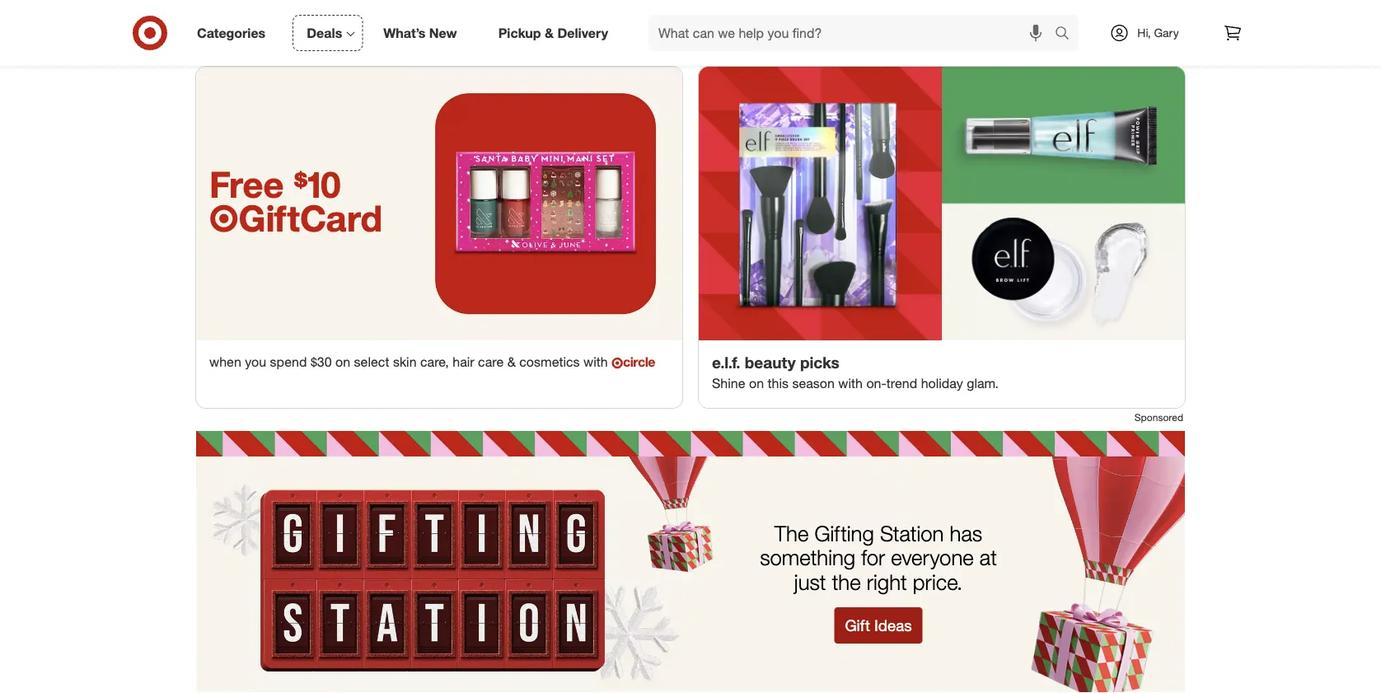 Task type: describe. For each thing, give the bounding box(es) containing it.
search
[[1047, 26, 1087, 43]]

$30
[[311, 354, 332, 370]]

ideas
[[874, 616, 912, 635]]

deals link
[[293, 15, 363, 51]]

new
[[429, 25, 457, 41]]

station
[[880, 520, 944, 546]]

gift ideas button
[[834, 607, 923, 643]]

e.l.f. beauty picks shine on this season with on-trend holiday glam.
[[712, 353, 999, 391]]

on-
[[866, 375, 887, 391]]

on for spend
[[335, 354, 350, 370]]

pickup & delivery
[[498, 25, 608, 41]]

gift
[[845, 616, 870, 635]]

free
[[209, 162, 284, 206]]

free $10
[[209, 162, 341, 206]]

deals
[[307, 25, 342, 41]]

at
[[980, 544, 997, 570]]

holiday
[[921, 375, 963, 391]]

just
[[794, 569, 826, 595]]

trend
[[887, 375, 917, 391]]

circle
[[623, 354, 655, 370]]

hi,
[[1138, 26, 1151, 40]]

care
[[478, 354, 504, 370]]

¬giftcard
[[209, 196, 382, 240]]

e.l.f.
[[712, 353, 740, 372]]

What can we help you find? suggestions appear below search field
[[649, 15, 1059, 51]]

pickup & delivery link
[[484, 15, 629, 51]]

hi, gary
[[1138, 26, 1179, 40]]

this
[[768, 375, 789, 391]]

season
[[792, 375, 835, 391]]

cosmetics
[[519, 354, 580, 370]]

the
[[775, 520, 809, 546]]

glam.
[[967, 375, 999, 391]]



Task type: vqa. For each thing, say whether or not it's contained in the screenshot.
1st user image by @morgandakin
no



Task type: locate. For each thing, give the bounding box(es) containing it.
1 vertical spatial on
[[749, 375, 764, 391]]

what's new
[[383, 25, 457, 41]]

picks
[[800, 353, 840, 372]]

gifting
[[815, 520, 874, 546]]

the gifting station has something for everyone at just the right price.
[[760, 520, 997, 595]]

gift ideas
[[845, 616, 912, 635]]

with
[[584, 354, 608, 370], [838, 375, 863, 391]]

categories
[[197, 25, 266, 41]]

you
[[245, 354, 266, 370]]

& right "care" at the left of page
[[507, 354, 516, 370]]

on
[[335, 354, 350, 370], [749, 375, 764, 391]]

1 horizontal spatial on
[[749, 375, 764, 391]]

what's
[[383, 25, 426, 41]]

delivery
[[557, 25, 608, 41]]

care,
[[420, 354, 449, 370]]

0 vertical spatial on
[[335, 354, 350, 370]]

something
[[760, 544, 856, 570]]

&
[[545, 25, 554, 41], [507, 354, 516, 370]]

on right $30
[[335, 354, 350, 370]]

categories link
[[183, 15, 286, 51]]

shine
[[712, 375, 745, 391]]

everyone
[[891, 544, 974, 570]]

on for picks
[[749, 375, 764, 391]]

1 vertical spatial &
[[507, 354, 516, 370]]

on left this
[[749, 375, 764, 391]]

beauty
[[745, 353, 796, 372]]

gary
[[1154, 26, 1179, 40]]

0 horizontal spatial &
[[507, 354, 516, 370]]

0 vertical spatial with
[[584, 354, 608, 370]]

spend
[[270, 354, 307, 370]]

the
[[832, 569, 861, 595]]

skin
[[393, 354, 417, 370]]

with inside e.l.f. beauty picks shine on this season with on-trend holiday glam.
[[838, 375, 863, 391]]

right
[[867, 569, 907, 595]]

with left on-
[[838, 375, 863, 391]]

when
[[209, 354, 241, 370]]

with left circle
[[584, 354, 608, 370]]

1 horizontal spatial with
[[838, 375, 863, 391]]

on inside e.l.f. beauty picks shine on this season with on-trend holiday glam.
[[749, 375, 764, 391]]

pickup
[[498, 25, 541, 41]]

0 horizontal spatial with
[[584, 354, 608, 370]]

1 vertical spatial with
[[838, 375, 863, 391]]

hair
[[453, 354, 474, 370]]

select
[[354, 354, 389, 370]]

what's new link
[[369, 15, 478, 51]]

0 vertical spatial &
[[545, 25, 554, 41]]

price.
[[913, 569, 963, 595]]

for
[[861, 544, 885, 570]]

when you spend $30 on select skin care, hair care & cosmetics with
[[209, 354, 612, 370]]

$10
[[294, 162, 341, 206]]

has
[[950, 520, 983, 546]]

search button
[[1047, 15, 1087, 54]]

1 horizontal spatial &
[[545, 25, 554, 41]]

0 horizontal spatial on
[[335, 354, 350, 370]]

& right pickup
[[545, 25, 554, 41]]



